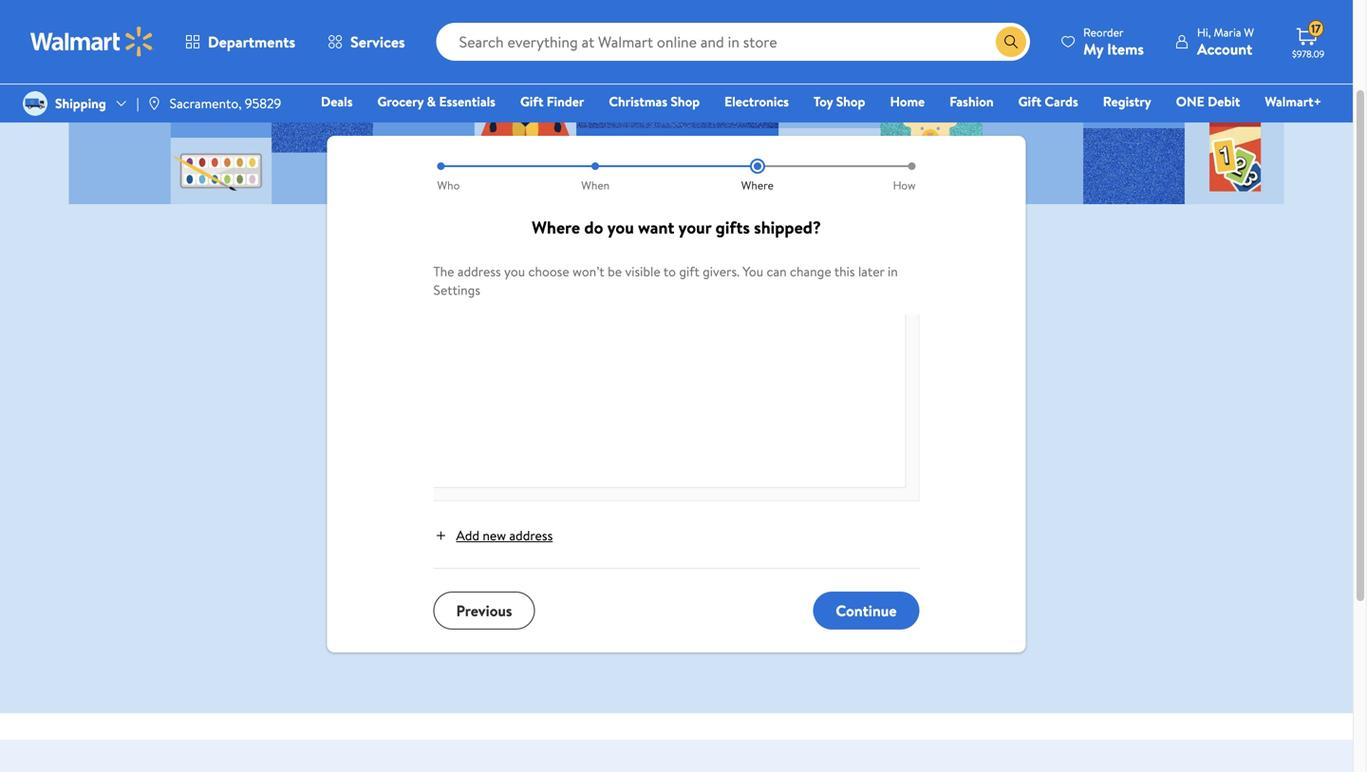 Task type: locate. For each thing, give the bounding box(es) containing it.
1 gift from the left
[[520, 92, 544, 111]]

home
[[890, 92, 925, 111]]

deals
[[321, 92, 353, 111]]

where up gifts
[[741, 177, 774, 193]]

debit
[[1208, 92, 1240, 111]]

settings
[[433, 281, 481, 299]]

home link
[[882, 91, 934, 112]]

1 horizontal spatial where
[[741, 177, 774, 193]]

0 vertical spatial address
[[458, 262, 501, 281]]

shop for christmas shop
[[671, 92, 700, 111]]

christmas shop
[[609, 92, 700, 111]]

toy shop link
[[805, 91, 874, 112]]

account
[[1197, 38, 1253, 59]]

this
[[835, 262, 855, 281]]

2 gift from the left
[[1019, 92, 1042, 111]]

services button
[[312, 19, 421, 65]]

address inside the address you choose won't be visible to gift givers. you can change this later in settings
[[458, 262, 501, 281]]

items
[[1107, 38, 1144, 59]]

where left do
[[532, 216, 580, 239]]

shop right christmas
[[671, 92, 700, 111]]

reorder my items
[[1084, 24, 1144, 59]]

you
[[607, 216, 634, 239], [504, 262, 525, 281]]

1 horizontal spatial address
[[509, 526, 553, 545]]

walmart image
[[30, 27, 154, 57]]

1 vertical spatial where
[[532, 216, 580, 239]]

1 horizontal spatial shop
[[836, 92, 866, 111]]

shop right toy
[[836, 92, 866, 111]]

registry
[[1103, 92, 1152, 111]]

new
[[483, 526, 506, 545]]

hi,
[[1197, 24, 1211, 40]]

when
[[581, 177, 610, 193]]

search icon image
[[1004, 34, 1019, 49]]

choose
[[528, 262, 569, 281]]

where inside list item
[[741, 177, 774, 193]]

0 horizontal spatial shop
[[671, 92, 700, 111]]

continue
[[836, 600, 897, 621]]

cards
[[1045, 92, 1078, 111]]

previous
[[456, 600, 512, 621]]

who
[[437, 177, 460, 193]]

address right 'the'
[[458, 262, 501, 281]]

gift finder link
[[512, 91, 593, 112]]

1 vertical spatial address
[[509, 526, 553, 545]]

the
[[433, 262, 454, 281]]

departments button
[[169, 19, 312, 65]]

1 horizontal spatial you
[[607, 216, 634, 239]]

gift inside gift cards link
[[1019, 92, 1042, 111]]

gift finder
[[520, 92, 584, 111]]

1 vertical spatial you
[[504, 262, 525, 281]]

add new address button
[[433, 526, 553, 545]]

gift
[[520, 92, 544, 111], [1019, 92, 1042, 111]]

address
[[458, 262, 501, 281], [509, 526, 553, 545]]

 image
[[147, 96, 162, 111]]

reorder
[[1084, 24, 1124, 40]]

visible
[[625, 262, 661, 281]]

registry link
[[1095, 91, 1160, 112]]

one
[[1176, 92, 1205, 111]]

gift inside gift finder link
[[520, 92, 544, 111]]

maria
[[1214, 24, 1242, 40]]

you left choose
[[504, 262, 525, 281]]

gift cards link
[[1010, 91, 1087, 112]]

 image
[[23, 91, 47, 116]]

be
[[608, 262, 622, 281]]

shipped?
[[754, 216, 821, 239]]

shop for toy shop
[[836, 92, 866, 111]]

2 shop from the left
[[836, 92, 866, 111]]

gift for gift finder
[[520, 92, 544, 111]]

when list item
[[515, 159, 677, 193]]

toy
[[814, 92, 833, 111]]

0 horizontal spatial you
[[504, 262, 525, 281]]

gift for gift cards
[[1019, 92, 1042, 111]]

won't
[[573, 262, 605, 281]]

continue button
[[813, 592, 920, 630]]

you
[[743, 262, 764, 281]]

gift left finder
[[520, 92, 544, 111]]

where
[[741, 177, 774, 193], [532, 216, 580, 239]]

0 vertical spatial where
[[741, 177, 774, 193]]

you inside the address you choose won't be visible to gift givers. you can change this later in settings
[[504, 262, 525, 281]]

list
[[433, 159, 920, 193]]

0 vertical spatial you
[[607, 216, 634, 239]]

gifts
[[716, 216, 750, 239]]

1 shop from the left
[[671, 92, 700, 111]]

95829
[[245, 94, 281, 112]]

deals link
[[312, 91, 361, 112]]

0 horizontal spatial where
[[532, 216, 580, 239]]

list containing who
[[433, 159, 920, 193]]

one debit
[[1176, 92, 1240, 111]]

shop
[[671, 92, 700, 111], [836, 92, 866, 111]]

christmas
[[609, 92, 668, 111]]

0 horizontal spatial gift
[[520, 92, 544, 111]]

address right the new on the bottom
[[509, 526, 553, 545]]

shop inside "link"
[[836, 92, 866, 111]]

can
[[767, 262, 787, 281]]

group
[[433, 314, 920, 501]]

1 horizontal spatial gift
[[1019, 92, 1042, 111]]

gift cards
[[1019, 92, 1078, 111]]

where list item
[[677, 159, 839, 193]]

the address you choose won't be visible to gift givers. you can change this later in settings
[[433, 262, 898, 299]]

gift left cards
[[1019, 92, 1042, 111]]

0 horizontal spatial address
[[458, 262, 501, 281]]

services
[[350, 31, 405, 52]]

shipping
[[55, 94, 106, 112]]

you right do
[[607, 216, 634, 239]]



Task type: describe. For each thing, give the bounding box(es) containing it.
want
[[638, 216, 675, 239]]

fashion link
[[941, 91, 1002, 112]]

in
[[888, 262, 898, 281]]

grocery & essentials link
[[369, 91, 504, 112]]

&
[[427, 92, 436, 111]]

electronics link
[[716, 91, 798, 112]]

Walmart Site-Wide search field
[[436, 23, 1030, 61]]

w
[[1244, 24, 1254, 40]]

departments
[[208, 31, 295, 52]]

my
[[1084, 38, 1104, 59]]

where do you want your gifts shipped?
[[532, 216, 821, 239]]

add
[[456, 526, 480, 545]]

walmart+ link
[[1257, 91, 1330, 112]]

one debit link
[[1168, 91, 1249, 112]]

how
[[893, 177, 916, 193]]

you for want
[[607, 216, 634, 239]]

where for where do you want your gifts shipped?
[[532, 216, 580, 239]]

sacramento, 95829
[[170, 94, 281, 112]]

to
[[664, 262, 676, 281]]

who list item
[[433, 159, 515, 193]]

how list item
[[839, 159, 920, 193]]

christmas shop link
[[600, 91, 709, 112]]

hi, maria w account
[[1197, 24, 1254, 59]]

toy shop
[[814, 92, 866, 111]]

essentials
[[439, 92, 496, 111]]

finder
[[547, 92, 584, 111]]

|
[[137, 94, 139, 112]]

17
[[1311, 21, 1321, 37]]

gift
[[679, 262, 700, 281]]

where for where
[[741, 177, 774, 193]]

do
[[584, 216, 603, 239]]

you for choose
[[504, 262, 525, 281]]

electronics
[[725, 92, 789, 111]]

grocery & essentials
[[377, 92, 496, 111]]

walmart+
[[1265, 92, 1322, 111]]

change
[[790, 262, 832, 281]]

previous button
[[433, 592, 535, 630]]

grocery
[[377, 92, 424, 111]]

fashion
[[950, 92, 994, 111]]

your
[[679, 216, 712, 239]]

$978.09
[[1292, 47, 1325, 60]]

sacramento,
[[170, 94, 242, 112]]

later
[[858, 262, 885, 281]]

givers.
[[703, 262, 740, 281]]

Search search field
[[436, 23, 1030, 61]]

add new address
[[456, 526, 553, 545]]



Task type: vqa. For each thing, say whether or not it's contained in the screenshot.
Shop for Toy Shop
yes



